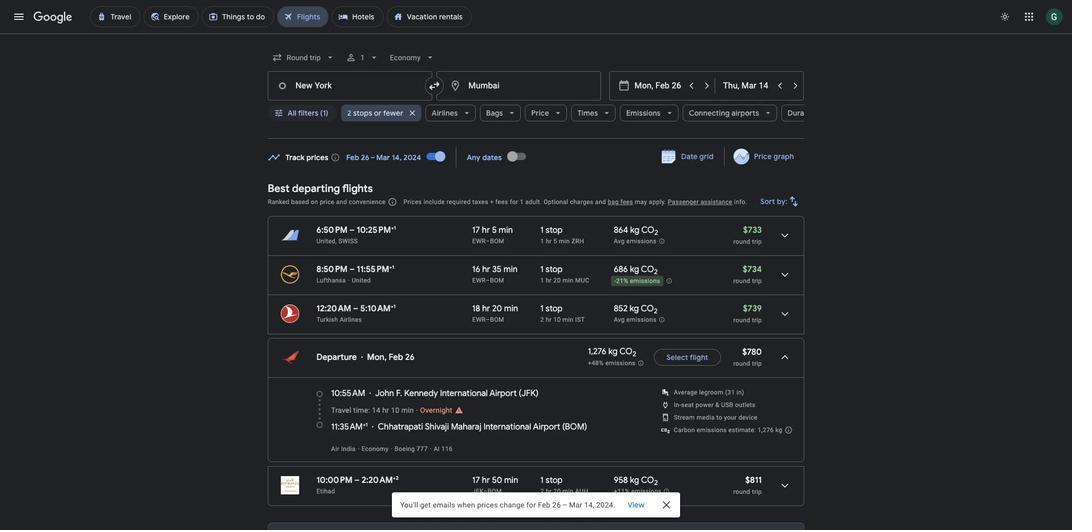 Task type: locate. For each thing, give the bounding box(es) containing it.
958
[[614, 476, 628, 486]]

stop for 16 hr 35 min
[[546, 265, 563, 275]]

co right 852
[[641, 304, 654, 315]]

ewr inside 16 hr 35 min ewr – bom
[[472, 277, 486, 285]]

1 vertical spatial international
[[484, 422, 531, 433]]

0 horizontal spatial jfk
[[472, 489, 484, 496]]

kg up the -21% emissions
[[630, 265, 639, 275]]

1 17 from the top
[[472, 225, 480, 236]]

Arrival time: 11:35 AM on  Tuesday, February 27. text field
[[331, 422, 368, 433]]

layover (1 of 1) is a 1 hr 5 min layover at zurich airport in zürich. element
[[541, 237, 609, 246]]

0 horizontal spatial price
[[532, 109, 549, 118]]

stop inside 1 stop 1 hr 20 min muc
[[546, 265, 563, 275]]

boeing 777
[[395, 446, 428, 453]]

1 stop flight. element for 17 hr 50 min
[[541, 476, 563, 488]]

min right 35
[[504, 265, 518, 275]]

2 up +11% emissions
[[654, 479, 658, 488]]

trip inside $733 round trip
[[752, 238, 762, 246]]

min inside 1 stop 2 hr 10 min ist
[[563, 317, 574, 324]]

– up swiss
[[350, 225, 355, 236]]

and left bag
[[595, 199, 606, 206]]

1 vertical spatial (
[[562, 422, 565, 433]]

and right the price
[[336, 199, 347, 206]]

0 horizontal spatial airlines
[[340, 317, 362, 324]]

1 horizontal spatial (
[[562, 422, 565, 433]]

– inside 17 hr 50 min jfk – bom
[[484, 489, 488, 496]]

price button
[[525, 101, 567, 126]]

3 ewr from the top
[[472, 317, 486, 324]]

852 kg co 2
[[614, 304, 658, 316]]

18 hr 20 min ewr – bom
[[472, 304, 518, 324]]

5 inside 1 stop 1 hr 5 min zrh
[[554, 238, 557, 245]]

air india
[[331, 446, 356, 453]]

3 1 stop flight. element from the top
[[541, 304, 563, 316]]

min up total duration 16 hr 35 min. element
[[499, 225, 513, 236]]

+ inside 11:35 am + 1
[[363, 422, 366, 429]]

2 and from the left
[[595, 199, 606, 206]]

$734
[[743, 265, 762, 275]]

0 vertical spatial 14,
[[392, 153, 402, 162]]

0 vertical spatial )
[[536, 389, 539, 399]]

round for $780
[[734, 361, 751, 368]]

Departure time: 12:20 AM. text field
[[317, 304, 351, 315]]

1 horizontal spatial and
[[595, 199, 606, 206]]

international up overnight
[[440, 389, 488, 399]]

1 horizontal spatial 10
[[554, 317, 561, 324]]

– down total duration 17 hr 50 min. element
[[484, 489, 488, 496]]

20 inside '1 stop 2 hr 20 min auh'
[[554, 489, 561, 496]]

bags
[[486, 109, 503, 118]]

0 vertical spatial 17
[[472, 225, 480, 236]]

None text field
[[268, 71, 432, 101], [437, 71, 601, 101], [268, 71, 432, 101], [437, 71, 601, 101]]

stop up layover (1 of 1) is a 2 hr 20 min layover at abu dhabi international airport in abu dhabi. element at the bottom right of the page
[[546, 476, 563, 486]]

view status
[[392, 493, 681, 518]]

trip down $811
[[752, 489, 762, 496]]

co inside 958 kg co 2
[[641, 476, 654, 486]]

layover (1 of 1) is a 1 hr 20 min layover at munich international airport in munich. element
[[541, 277, 609, 285]]

bom inside 17 hr 50 min jfk – bom
[[488, 489, 502, 496]]

2 inside 852 kg co 2
[[654, 307, 658, 316]]

2 stop from the top
[[546, 265, 563, 275]]

hr inside 1 stop 2 hr 10 min ist
[[546, 317, 552, 324]]

0 horizontal spatial prices
[[307, 153, 329, 162]]

2 1 stop flight. element from the top
[[541, 265, 563, 277]]

flights
[[342, 182, 373, 196]]

track prices
[[286, 153, 329, 162]]

1 stop flight. element up "view" status
[[541, 476, 563, 488]]

+ inside 10:00 pm – 2:20 am + 2
[[393, 475, 396, 482]]

1 round from the top
[[734, 238, 751, 246]]

trip for $780
[[752, 361, 762, 368]]

to
[[717, 415, 723, 422]]

kg inside "864 kg co 2"
[[630, 225, 640, 236]]

0 vertical spatial 10
[[554, 317, 561, 324]]

$780 round trip
[[734, 348, 762, 368]]

2 vertical spatial 20
[[554, 489, 561, 496]]

emissions down "864 kg co 2" at right
[[627, 238, 657, 245]]

emissions down stream media to your device
[[697, 427, 727, 435]]

best departing flights main content
[[268, 144, 805, 531]]

hr right '18' in the left bottom of the page
[[482, 304, 490, 315]]

round inside $811 round trip
[[734, 489, 751, 496]]

5 left zrh
[[554, 238, 557, 245]]

1 vertical spatial  image
[[358, 446, 360, 453]]

Departure time: 6:50 PM. text field
[[317, 225, 348, 236]]

4 stop from the top
[[546, 476, 563, 486]]

5 up 35
[[492, 225, 497, 236]]

0 vertical spatial avg emissions
[[614, 238, 657, 245]]

1 vertical spatial airport
[[533, 422, 560, 433]]

1 vertical spatial )
[[585, 422, 587, 433]]

co for 686
[[641, 265, 654, 275]]

3 stop from the top
[[546, 304, 563, 315]]

1 stop from the top
[[546, 225, 563, 236]]

round down the $739
[[734, 317, 751, 324]]

0 horizontal spatial 14,
[[392, 153, 402, 162]]

round inside "$739 round trip"
[[734, 317, 751, 324]]

stop
[[546, 225, 563, 236], [546, 265, 563, 275], [546, 304, 563, 315], [546, 476, 563, 486]]

emissions down 958 kg co 2
[[632, 489, 662, 496]]

stop inside '1 stop 2 hr 20 min auh'
[[546, 476, 563, 486]]

+ inside 12:20 am – 5:10 am + 1
[[391, 303, 394, 310]]

price for price
[[532, 109, 549, 118]]

5 trip from the top
[[752, 489, 762, 496]]

1 vertical spatial  image
[[416, 407, 418, 415]]

– inside 12:20 am – 5:10 am + 1
[[353, 304, 358, 315]]

avg down 864
[[614, 238, 625, 245]]

14,
[[392, 153, 402, 162], [584, 502, 595, 510]]

4 trip from the top
[[752, 361, 762, 368]]

10 inside 1 stop 2 hr 10 min ist
[[554, 317, 561, 324]]

2 vertical spatial  image
[[391, 446, 393, 453]]

fees right 'taxes'
[[496, 199, 508, 206]]

1 and from the left
[[336, 199, 347, 206]]

bom inside 18 hr 20 min ewr – bom
[[490, 317, 504, 324]]

carbon emissions estimate: 1,276 kilograms element
[[674, 427, 783, 435]]

jfk
[[522, 389, 536, 399], [472, 489, 484, 496]]

stop for 17 hr 50 min
[[546, 476, 563, 486]]

bom for 17 hr 5 min ewr – bom
[[490, 238, 504, 245]]

3 round from the top
[[734, 317, 751, 324]]

prices left learn more about tracked prices "image" at left
[[307, 153, 329, 162]]

stop up the layover (1 of 1) is a 1 hr 5 min layover at zurich airport in zürich. element
[[546, 225, 563, 236]]

avg emissions for 852
[[614, 317, 657, 324]]

14, left 2024
[[392, 153, 402, 162]]

2 right 2:20 am
[[396, 475, 399, 482]]

trip inside "$739 round trip"
[[752, 317, 762, 324]]

Return text field
[[723, 72, 772, 100]]

min right '18' in the left bottom of the page
[[504, 304, 518, 315]]

1 stop 1 hr 20 min muc
[[541, 265, 590, 285]]

1 1 stop flight. element from the top
[[541, 225, 563, 237]]

price inside "popup button"
[[532, 109, 549, 118]]

next image
[[779, 101, 805, 126]]

kg for 852
[[630, 304, 639, 315]]

grid
[[700, 152, 714, 161]]

– inside 18 hr 20 min ewr – bom
[[486, 317, 490, 324]]

8:50 pm – 11:55 pm + 1
[[317, 264, 394, 275]]

0 horizontal spatial for
[[510, 199, 518, 206]]

1 horizontal spatial for
[[527, 502, 536, 510]]

1 horizontal spatial price
[[754, 152, 772, 161]]

0 horizontal spatial 26 – mar
[[361, 153, 390, 162]]

17 for 17 hr 50 min
[[472, 476, 480, 486]]

0 horizontal spatial and
[[336, 199, 347, 206]]

14, down the 'auh'
[[584, 502, 595, 510]]

hr inside 17 hr 50 min jfk – bom
[[482, 476, 490, 486]]

734 US dollars text field
[[743, 265, 762, 275]]

2024.
[[596, 502, 616, 510]]

0 horizontal spatial airport
[[490, 389, 517, 399]]

0 vertical spatial airport
[[490, 389, 517, 399]]

10 left ist
[[554, 317, 561, 324]]

None search field
[[268, 45, 836, 139]]

trip inside $734 round trip
[[752, 278, 762, 285]]

1 vertical spatial avg
[[614, 317, 625, 324]]

for for change
[[527, 502, 536, 510]]

emissions down 1,276 kg co 2
[[606, 360, 636, 367]]

round for $811
[[734, 489, 751, 496]]

17 inside 17 hr 50 min jfk – bom
[[472, 476, 480, 486]]

united,
[[317, 238, 337, 245]]

airport for chhatrapati shivaji maharaj international airport
[[533, 422, 560, 433]]

1 stop flight. element down 1 stop 1 hr 5 min zrh
[[541, 265, 563, 277]]

kg inside 1,276 kg co 2
[[609, 347, 618, 358]]

1 horizontal spatial fees
[[621, 199, 633, 206]]

0 horizontal spatial (
[[519, 389, 522, 399]]

for inside the 'best departing flights' main content
[[510, 199, 518, 206]]

round down $811
[[734, 489, 751, 496]]

0 vertical spatial avg
[[614, 238, 625, 245]]

1 vertical spatial for
[[527, 502, 536, 510]]

ewr down 16
[[472, 277, 486, 285]]

kg inside 686 kg co 2
[[630, 265, 639, 275]]

1 inside '1 stop 2 hr 20 min auh'
[[541, 476, 544, 486]]

2 vertical spatial feb
[[538, 502, 551, 510]]

) for chhatrapati shivaji maharaj international airport ( bom )
[[585, 422, 587, 433]]

4 1 stop flight. element from the top
[[541, 476, 563, 488]]

5 round from the top
[[734, 489, 751, 496]]

35
[[492, 265, 502, 275]]

2 inside 1 stop 2 hr 10 min ist
[[541, 317, 544, 324]]

– left 2:20 am
[[355, 476, 360, 486]]

1 ewr from the top
[[472, 238, 486, 245]]

1 inside 1 stop 2 hr 10 min ist
[[541, 304, 544, 315]]

in)
[[737, 389, 744, 397]]

 image down kennedy
[[416, 407, 418, 415]]

trip inside $811 round trip
[[752, 489, 762, 496]]

min left ist
[[563, 317, 574, 324]]

total duration 18 hr 20 min. element
[[472, 304, 541, 316]]

17 hr 5 min ewr – bom
[[472, 225, 513, 245]]

trip down $780 text box
[[752, 361, 762, 368]]

 image down travel time: 14 hr 10 min
[[372, 422, 374, 433]]

price inside button
[[754, 152, 772, 161]]

price right bags popup button
[[532, 109, 549, 118]]

1 stop 2 hr 20 min auh
[[541, 476, 589, 496]]

0 horizontal spatial 5
[[492, 225, 497, 236]]

+ inside 8:50 pm – 11:55 pm + 1
[[389, 264, 392, 271]]

2 down apply.
[[655, 229, 658, 238]]

hr right 16
[[482, 265, 490, 275]]

trip down the $739
[[752, 317, 762, 324]]

min inside 17 hr 5 min ewr – bom
[[499, 225, 513, 236]]

1 vertical spatial avg emissions
[[614, 317, 657, 324]]

1 horizontal spatial prices
[[477, 502, 498, 510]]

20 inside 1 stop 1 hr 20 min muc
[[554, 277, 561, 285]]

you'll
[[400, 502, 418, 510]]

2
[[347, 109, 351, 118], [655, 229, 658, 238], [654, 268, 658, 277], [654, 307, 658, 316], [541, 317, 544, 324], [633, 350, 636, 359], [396, 475, 399, 482], [654, 479, 658, 488], [541, 489, 544, 496]]

ranked based on price and convenience
[[268, 199, 386, 206]]

1 fees from the left
[[496, 199, 508, 206]]

0 vertical spatial 1,276
[[588, 347, 607, 358]]

united, swiss
[[317, 238, 358, 245]]

co up '+48% emissions'
[[620, 347, 633, 358]]

1 horizontal spatial 5
[[554, 238, 557, 245]]

– down total duration 18 hr 20 min. element
[[486, 317, 490, 324]]

+ for 2:20 am
[[393, 475, 396, 482]]

2 down total duration 18 hr 20 min. element
[[541, 317, 544, 324]]

min left muc
[[563, 277, 574, 285]]

kg inside 958 kg co 2
[[630, 476, 639, 486]]

prices include required taxes + fees for 1 adult. optional charges and bag fees may apply. passenger assistance
[[404, 199, 733, 206]]

1 vertical spatial airlines
[[340, 317, 362, 324]]

5 inside 17 hr 5 min ewr – bom
[[492, 225, 497, 236]]

fees right bag
[[621, 199, 633, 206]]

sort
[[761, 197, 775, 207]]

17 inside 17 hr 5 min ewr – bom
[[472, 225, 480, 236]]

main menu image
[[13, 10, 25, 23]]

round inside $780 round trip
[[734, 361, 751, 368]]

kg for 686
[[630, 265, 639, 275]]

 image left john
[[370, 389, 371, 399]]

travel time: 14 hr 10 min
[[331, 407, 414, 415]]

0 vertical spatial prices
[[307, 153, 329, 162]]

airlines down the swap origin and destination. image
[[432, 109, 458, 118]]

2 trip from the top
[[752, 278, 762, 285]]

1 horizontal spatial  image
[[372, 422, 374, 433]]

1 vertical spatial 5
[[554, 238, 557, 245]]

1 horizontal spatial airport
[[533, 422, 560, 433]]

co up the -21% emissions
[[641, 265, 654, 275]]

( for jfk
[[519, 389, 522, 399]]

1 inside 11:35 am + 1
[[366, 422, 368, 429]]

trip down $733 text field
[[752, 238, 762, 246]]

 image
[[370, 389, 371, 399], [416, 407, 418, 415], [391, 446, 393, 453]]

swiss
[[339, 238, 358, 245]]

1 vertical spatial 14,
[[584, 502, 595, 510]]

view
[[628, 501, 645, 511]]

prices inside "view" status
[[477, 502, 498, 510]]

airlines down 12:20 am – 5:10 am + 1
[[340, 317, 362, 324]]

1
[[361, 53, 365, 62], [520, 199, 524, 206], [394, 225, 396, 232], [541, 225, 544, 236], [541, 238, 544, 245], [392, 264, 394, 271], [541, 265, 544, 275], [541, 277, 544, 285], [394, 303, 396, 310], [541, 304, 544, 315], [366, 422, 368, 429], [541, 476, 544, 486]]

1 vertical spatial jfk
[[472, 489, 484, 496]]

20 for 17 hr 50 min
[[554, 489, 561, 496]]

0 horizontal spatial  image
[[370, 389, 371, 399]]

1 horizontal spatial )
[[585, 422, 587, 433]]

(
[[519, 389, 522, 399], [562, 422, 565, 433]]

0 vertical spatial 20
[[554, 277, 561, 285]]

kg right 864
[[630, 225, 640, 236]]

none search field containing all filters (1)
[[268, 45, 836, 139]]

1 vertical spatial price
[[754, 152, 772, 161]]

1 vertical spatial 1,276
[[758, 427, 774, 435]]

stop inside 1 stop 2 hr 10 min ist
[[546, 304, 563, 315]]

1 vertical spatial 20
[[492, 304, 502, 315]]

&
[[716, 402, 720, 409]]

carbon emissions estimate: 1,276 kg
[[674, 427, 783, 435]]

(31
[[725, 389, 735, 397]]

hr left the 'auh'
[[546, 489, 552, 496]]

12:20 am – 5:10 am + 1
[[317, 303, 396, 315]]

0 vertical spatial  image
[[370, 389, 371, 399]]

864 kg co 2
[[614, 225, 658, 238]]

0 horizontal spatial 10
[[391, 407, 400, 415]]

hr left ist
[[546, 317, 552, 324]]

1,276 kg co 2
[[588, 347, 636, 359]]

1 stop flight. element down optional
[[541, 225, 563, 237]]

0 vertical spatial 5
[[492, 225, 497, 236]]

4 round from the top
[[734, 361, 751, 368]]

+ for 10:25 pm
[[391, 225, 394, 232]]

1 horizontal spatial jfk
[[522, 389, 536, 399]]

2 inside 686 kg co 2
[[654, 268, 658, 277]]

select flight button
[[654, 345, 721, 371]]

co for 1,276
[[620, 347, 633, 358]]

20 left muc
[[554, 277, 561, 285]]

None field
[[268, 48, 340, 67], [386, 48, 440, 67], [268, 48, 340, 67], [386, 48, 440, 67]]

0 horizontal spatial 1,276
[[588, 347, 607, 358]]

round down $733
[[734, 238, 751, 246]]

10 down f.
[[391, 407, 400, 415]]

14, inside "view" status
[[584, 502, 595, 510]]

852
[[614, 304, 628, 315]]

based
[[291, 199, 309, 206]]

1 vertical spatial feb
[[389, 353, 403, 363]]

1 stop flight. element down layover (1 of 1) is a 1 hr 20 min layover at munich international airport in munich. element at the right of page
[[541, 304, 563, 316]]

1 horizontal spatial 26 – mar
[[553, 502, 583, 510]]

airport for john f. kennedy international airport
[[490, 389, 517, 399]]

airport
[[490, 389, 517, 399], [533, 422, 560, 433]]

duration
[[788, 109, 818, 118]]

– inside 10:00 pm – 2:20 am + 2
[[355, 476, 360, 486]]

2 inside "864 kg co 2"
[[655, 229, 658, 238]]

1 avg emissions from the top
[[614, 238, 657, 245]]

0 vertical spatial (
[[519, 389, 522, 399]]

0 vertical spatial price
[[532, 109, 549, 118]]

optional
[[544, 199, 569, 206]]

1,276 up +48%
[[588, 347, 607, 358]]

kg up +11% emissions
[[630, 476, 639, 486]]

hr inside 18 hr 20 min ewr – bom
[[482, 304, 490, 315]]

find the best price region
[[268, 144, 805, 175]]

hr left zrh
[[546, 238, 552, 245]]

ewr down '18' in the left bottom of the page
[[472, 317, 486, 324]]

date
[[681, 152, 698, 161]]

811 US dollars text field
[[746, 476, 762, 486]]

estimate:
[[729, 427, 756, 435]]

0 horizontal spatial )
[[536, 389, 539, 399]]

round down $780 text box
[[734, 361, 751, 368]]

2 horizontal spatial feb
[[538, 502, 551, 510]]

2 vertical spatial ewr
[[472, 317, 486, 324]]

– inside 17 hr 5 min ewr – bom
[[486, 238, 490, 245]]

track
[[286, 153, 305, 162]]

0 horizontal spatial fees
[[496, 199, 508, 206]]

Arrival time: 11:55 PM on  Tuesday, February 27. text field
[[357, 264, 394, 275]]

prices
[[404, 199, 422, 206]]

1 vertical spatial 26 – mar
[[553, 502, 583, 510]]

 image left boeing at bottom
[[391, 446, 393, 453]]

1 vertical spatial 10
[[391, 407, 400, 415]]

trip for $811
[[752, 489, 762, 496]]

kg inside 852 kg co 2
[[630, 304, 639, 315]]

1 vertical spatial 17
[[472, 476, 480, 486]]

0 vertical spatial international
[[440, 389, 488, 399]]

trip for $739
[[752, 317, 762, 324]]

ewr
[[472, 238, 486, 245], [472, 277, 486, 285], [472, 317, 486, 324]]

0 vertical spatial feb
[[346, 153, 359, 162]]

hr down 'taxes'
[[482, 225, 490, 236]]

chhatrapati shivaji maharaj international airport ( bom )
[[378, 422, 587, 433]]

price graph button
[[727, 147, 803, 166]]

+
[[490, 199, 494, 206], [391, 225, 394, 232], [389, 264, 392, 271], [391, 303, 394, 310], [363, 422, 366, 429], [393, 475, 396, 482]]

2 round from the top
[[734, 278, 751, 285]]

co inside 686 kg co 2
[[641, 265, 654, 275]]

1 vertical spatial ewr
[[472, 277, 486, 285]]

turkish airlines
[[317, 317, 362, 324]]

1 horizontal spatial  image
[[391, 446, 393, 453]]

– left 5:10 am
[[353, 304, 358, 315]]

2 17 from the top
[[472, 476, 480, 486]]

min left zrh
[[559, 238, 570, 245]]

1,276 right the estimate: at the right of the page
[[758, 427, 774, 435]]

5
[[492, 225, 497, 236], [554, 238, 557, 245]]

by:
[[777, 197, 788, 207]]

connecting airports
[[689, 109, 760, 118]]

bom inside 17 hr 5 min ewr – bom
[[490, 238, 504, 245]]

1 inside popup button
[[361, 53, 365, 62]]

feb inside find the best price region
[[346, 153, 359, 162]]

17 down 'taxes'
[[472, 225, 480, 236]]

ai 116
[[434, 446, 453, 453]]

0 horizontal spatial feb
[[346, 153, 359, 162]]

trip for $733
[[752, 238, 762, 246]]

hr left muc
[[546, 277, 552, 285]]

1 horizontal spatial 14,
[[584, 502, 595, 510]]

price
[[532, 109, 549, 118], [754, 152, 772, 161]]

bom for 17 hr 50 min jfk – bom
[[488, 489, 502, 496]]

hr inside '1 stop 2 hr 20 min auh'
[[546, 489, 552, 496]]

for left adult.
[[510, 199, 518, 206]]

stream media to your device
[[674, 415, 758, 422]]

1 horizontal spatial airlines
[[432, 109, 458, 118]]

686
[[614, 265, 628, 275]]

international right maharaj
[[484, 422, 531, 433]]

maharaj
[[451, 422, 482, 433]]

1 vertical spatial prices
[[477, 502, 498, 510]]

2 inside '1 stop 2 hr 20 min auh'
[[541, 489, 544, 496]]

you'll get emails when prices change for feb 26 – mar 14, 2024.
[[400, 502, 616, 510]]

round inside $734 round trip
[[734, 278, 751, 285]]

ewr inside 17 hr 5 min ewr – bom
[[472, 238, 486, 245]]

2 up the -21% emissions
[[654, 268, 658, 277]]

emissions down 852 kg co 2
[[627, 317, 657, 324]]

bom for 16 hr 35 min ewr – bom
[[490, 277, 504, 285]]

leaves newark liberty international airport at 8:50 pm on monday, february 26 and arrives at chhatrapati shivaji maharaj international airport at 11:55 pm on tuesday, february 27. element
[[317, 264, 394, 275]]

3 trip from the top
[[752, 317, 762, 324]]

20 right '18' in the left bottom of the page
[[492, 304, 502, 315]]

bag
[[608, 199, 619, 206]]

1 trip from the top
[[752, 238, 762, 246]]

price
[[320, 199, 335, 206]]

1 stop flight. element
[[541, 225, 563, 237], [541, 265, 563, 277], [541, 304, 563, 316], [541, 476, 563, 488]]

21%
[[616, 278, 629, 285]]

and
[[336, 199, 347, 206], [595, 199, 606, 206]]

0 vertical spatial  image
[[372, 422, 374, 433]]

ewr inside 18 hr 20 min ewr – bom
[[472, 317, 486, 324]]

feb right learn more about tracked prices "image" at left
[[346, 153, 359, 162]]

1 inside 6:50 pm – 10:25 pm + 1
[[394, 225, 396, 232]]

emissions for 864
[[627, 238, 657, 245]]

change appearance image
[[993, 4, 1018, 29]]

2 up you'll get emails when prices change for feb 26 – mar 14, 2024.
[[541, 489, 544, 496]]

0 vertical spatial airlines
[[432, 109, 458, 118]]

min inside 1 stop 1 hr 20 min muc
[[563, 277, 574, 285]]

avg emissions down 852 kg co 2
[[614, 317, 657, 324]]

0 vertical spatial 26 – mar
[[361, 153, 390, 162]]

co right 864
[[642, 225, 655, 236]]

connecting airports button
[[683, 101, 777, 126]]

 image
[[372, 422, 374, 433], [358, 446, 360, 453]]

0 vertical spatial for
[[510, 199, 518, 206]]

apply.
[[649, 199, 666, 206]]

for inside "view" status
[[527, 502, 536, 510]]

14
[[372, 407, 381, 415]]

2024
[[404, 153, 421, 162]]

min right 50
[[504, 476, 518, 486]]

emissions down 686 kg co 2
[[630, 278, 660, 285]]

stop inside 1 stop 1 hr 5 min zrh
[[546, 225, 563, 236]]

international for kennedy
[[440, 389, 488, 399]]

+ for 5:10 am
[[391, 303, 394, 310]]

2 ewr from the top
[[472, 277, 486, 285]]

avg emissions for 864
[[614, 238, 657, 245]]

swap origin and destination. image
[[428, 80, 441, 92]]

co inside 1,276 kg co 2
[[620, 347, 633, 358]]

co inside "864 kg co 2"
[[642, 225, 655, 236]]

trip inside $780 round trip
[[752, 361, 762, 368]]

kg up '+48% emissions'
[[609, 347, 618, 358]]

co inside 852 kg co 2
[[641, 304, 654, 315]]

trip down $734
[[752, 278, 762, 285]]

kg for 1,276
[[609, 347, 618, 358]]

avg down 852
[[614, 317, 625, 324]]

+ inside 6:50 pm – 10:25 pm + 1
[[391, 225, 394, 232]]

739 US dollars text field
[[743, 304, 762, 315]]

2 horizontal spatial  image
[[416, 407, 418, 415]]

avg emissions down "864 kg co 2" at right
[[614, 238, 657, 245]]

0 vertical spatial ewr
[[472, 238, 486, 245]]

1 avg from the top
[[614, 238, 625, 245]]

26 – mar down layover (1 of 1) is a 2 hr 20 min layover at abu dhabi international airport in abu dhabi. element at the bottom right of the page
[[553, 502, 583, 510]]

prices right the when
[[477, 502, 498, 510]]

2 avg emissions from the top
[[614, 317, 657, 324]]

stop up layover (1 of 1) is a 1 hr 20 min layover at munich international airport in munich. element at the right of page
[[546, 265, 563, 275]]

26 – mar up flights
[[361, 153, 390, 162]]

feb left 26
[[389, 353, 403, 363]]

1,276 inside 1,276 kg co 2
[[588, 347, 607, 358]]

– down total duration 17 hr 5 min. element
[[486, 238, 490, 245]]

airlines inside the 'best departing flights' main content
[[340, 317, 362, 324]]

stop up the layover (1 of 1) is a 2 hr 10 min layover at istanbul airport in i̇stanbul. element
[[546, 304, 563, 315]]

total duration 16 hr 35 min. element
[[472, 265, 541, 277]]

bom inside 16 hr 35 min ewr – bom
[[490, 277, 504, 285]]

2 left stops
[[347, 109, 351, 118]]

round inside $733 round trip
[[734, 238, 751, 246]]

round down $734
[[734, 278, 751, 285]]

for right the change
[[527, 502, 536, 510]]

kg right 852
[[630, 304, 639, 315]]

best
[[268, 182, 290, 196]]

) for john f. kennedy international airport ( jfk )
[[536, 389, 539, 399]]

emails
[[433, 502, 455, 510]]

usb
[[721, 402, 734, 409]]

kg for 958
[[630, 476, 639, 486]]

2 avg from the top
[[614, 317, 625, 324]]



Task type: vqa. For each thing, say whether or not it's contained in the screenshot.
The 'Emails' at left bottom
yes



Task type: describe. For each thing, give the bounding box(es) containing it.
view button
[[620, 496, 653, 515]]

jfk inside 17 hr 50 min jfk – bom
[[472, 489, 484, 496]]

co for 864
[[642, 225, 655, 236]]

1 inside 12:20 am – 5:10 am + 1
[[394, 303, 396, 310]]

india
[[341, 446, 356, 453]]

10:25 pm
[[357, 225, 391, 236]]

hr inside 1 stop 1 hr 5 min zrh
[[546, 238, 552, 245]]

leaves newark liberty international airport at 12:20 am on monday, february 26 and arrives at chhatrapati shivaji maharaj international airport at 5:10 am on tuesday, february 27. element
[[317, 303, 396, 315]]

time:
[[353, 407, 370, 415]]

sort by:
[[761, 197, 788, 207]]

for for fees
[[510, 199, 518, 206]]

kg right the estimate: at the right of the page
[[776, 427, 783, 435]]

any dates
[[467, 153, 502, 162]]

airlines button
[[425, 101, 476, 126]]

mon, feb 26
[[367, 353, 415, 363]]

all
[[288, 109, 297, 118]]

2 inside 1,276 kg co 2
[[633, 350, 636, 359]]

learn more about tracked prices image
[[331, 153, 340, 162]]

0 horizontal spatial  image
[[358, 446, 360, 453]]

1 horizontal spatial feb
[[389, 353, 403, 363]]

hr inside 16 hr 35 min ewr – bom
[[482, 265, 490, 275]]

17 hr 50 min jfk – bom
[[472, 476, 518, 496]]

10 for stop
[[554, 317, 561, 324]]

co for 958
[[641, 476, 654, 486]]

5:10 am
[[360, 304, 391, 315]]

+ for 11:55 pm
[[389, 264, 392, 271]]

learn more about ranking image
[[388, 198, 397, 207]]

best departing flights
[[268, 182, 373, 196]]

min inside 18 hr 20 min ewr – bom
[[504, 304, 518, 315]]

graph
[[774, 152, 794, 161]]

hr right 14
[[382, 407, 389, 415]]

may
[[635, 199, 647, 206]]

departing
[[292, 182, 340, 196]]

hr inside 17 hr 5 min ewr – bom
[[482, 225, 490, 236]]

Arrival time: 2:20 AM on  Wednesday, February 28. text field
[[362, 475, 399, 486]]

20 inside 18 hr 20 min ewr – bom
[[492, 304, 502, 315]]

ewr for 18
[[472, 317, 486, 324]]

feb inside "view" status
[[538, 502, 551, 510]]

emissions for 958
[[632, 489, 662, 496]]

0 vertical spatial jfk
[[522, 389, 536, 399]]

50
[[492, 476, 502, 486]]

stop for 17 hr 5 min
[[546, 225, 563, 236]]

layover (1 of 1) is a 2 hr 20 min layover at abu dhabi international airport in abu dhabi. element
[[541, 488, 609, 496]]

total duration 17 hr 50 min. element
[[472, 476, 541, 488]]

12:20 am
[[317, 304, 351, 315]]

round for $733
[[734, 238, 751, 246]]

16
[[472, 265, 480, 275]]

+48% emissions
[[588, 360, 636, 367]]

10 for time:
[[391, 407, 400, 415]]

leaves newark liberty international airport at 6:50 pm on monday, february 26 and arrives at chhatrapati shivaji maharaj international airport at 10:25 pm on tuesday, february 27. element
[[317, 225, 396, 236]]

958 kg co 2
[[614, 476, 658, 488]]

round for $734
[[734, 278, 751, 285]]

ewr for 16
[[472, 277, 486, 285]]

hr inside 1 stop 1 hr 20 min muc
[[546, 277, 552, 285]]

1 stop flight. element for 18 hr 20 min
[[541, 304, 563, 316]]

Arrival time: 5:10 AM on  Tuesday, February 27. text field
[[360, 303, 396, 315]]

stop for 18 hr 20 min
[[546, 304, 563, 315]]

total duration 17 hr 5 min. element
[[472, 225, 541, 237]]

Departure text field
[[635, 72, 683, 100]]

16 hr 35 min ewr – bom
[[472, 265, 518, 285]]

(1)
[[320, 109, 329, 118]]

trip for $734
[[752, 278, 762, 285]]

10:00 pm – 2:20 am + 2
[[317, 475, 399, 486]]

bom for chhatrapati shivaji maharaj international airport ( bom )
[[565, 422, 585, 433]]

ai
[[434, 446, 440, 453]]

price graph
[[754, 152, 794, 161]]

prices inside find the best price region
[[307, 153, 329, 162]]

times button
[[571, 101, 616, 126]]

min inside '1 stop 2 hr 20 min auh'
[[563, 489, 574, 496]]

round for $739
[[734, 317, 751, 324]]

26 – mar inside find the best price region
[[361, 153, 390, 162]]

legroom
[[699, 389, 724, 397]]

zrh
[[572, 238, 584, 245]]

$780
[[743, 348, 762, 358]]

dates
[[482, 153, 502, 162]]

all filters (1)
[[288, 109, 329, 118]]

Departure time: 10:00 PM. text field
[[317, 476, 353, 486]]

shivaji
[[425, 422, 449, 433]]

john
[[375, 389, 394, 399]]

leaves john f. kennedy international airport at 10:00 pm on monday, february 26 and arrives at chhatrapati shivaji maharaj international airport at 2:20 am on wednesday, february 28. element
[[317, 475, 399, 486]]

2 inside 10:00 pm – 2:20 am + 2
[[396, 475, 399, 482]]

boeing
[[395, 446, 415, 453]]

emissions for 1,276
[[606, 360, 636, 367]]

min up chhatrapati
[[402, 407, 414, 415]]

john f. kennedy international airport ( jfk )
[[375, 389, 539, 399]]

emissions for 852
[[627, 317, 657, 324]]

min inside 1 stop 1 hr 5 min zrh
[[559, 238, 570, 245]]

flight details. leaves newark liberty international airport at 8:50 pm on monday, february 26 and arrives at chhatrapati shivaji maharaj international airport at 11:55 pm on tuesday, february 27. image
[[773, 263, 798, 288]]

1 stop flight. element for 16 hr 35 min
[[541, 265, 563, 277]]

-
[[615, 278, 616, 285]]

26
[[405, 353, 415, 363]]

air
[[331, 446, 340, 453]]

flight details. leaves john f. kennedy international airport at 10:00 pm on monday, february 26 and arrives at chhatrapati shivaji maharaj international airport at 2:20 am on wednesday, february 28. image
[[773, 474, 798, 499]]

1 stop 1 hr 5 min zrh
[[541, 225, 584, 245]]

lufthansa
[[317, 277, 346, 285]]

chhatrapati
[[378, 422, 423, 433]]

fewer
[[383, 109, 403, 118]]

11:35 am + 1
[[331, 422, 368, 433]]

17 for 17 hr 5 min
[[472, 225, 480, 236]]

14, inside find the best price region
[[392, 153, 402, 162]]

2 stops or fewer button
[[341, 101, 421, 126]]

2 inside popup button
[[347, 109, 351, 118]]

avg for 864
[[614, 238, 625, 245]]

2 inside 958 kg co 2
[[654, 479, 658, 488]]

Departure time: 8:50 PM. text field
[[317, 265, 348, 275]]

Departure time: 10:55 AM. text field
[[331, 389, 365, 399]]

stops
[[353, 109, 372, 118]]

filters
[[298, 109, 319, 118]]

co for 852
[[641, 304, 654, 315]]

– inside 16 hr 35 min ewr – bom
[[486, 277, 490, 285]]

kg for 864
[[630, 225, 640, 236]]

mon,
[[367, 353, 387, 363]]

assistance
[[701, 199, 733, 206]]

flight
[[690, 353, 708, 363]]

ewr for 17
[[472, 238, 486, 245]]

ist
[[575, 317, 585, 324]]

( for bom
[[562, 422, 565, 433]]

min inside 17 hr 50 min jfk – bom
[[504, 476, 518, 486]]

18
[[472, 304, 480, 315]]

loading results progress bar
[[0, 34, 1072, 36]]

convenience
[[349, 199, 386, 206]]

departure
[[317, 353, 357, 363]]

flight details. leaves newark liberty international airport at 6:50 pm on monday, february 26 and arrives at chhatrapati shivaji maharaj international airport at 10:25 pm on tuesday, february 27. image
[[773, 223, 798, 248]]

+11%
[[614, 489, 630, 496]]

select flight
[[667, 353, 708, 363]]

bom for 18 hr 20 min ewr – bom
[[490, 317, 504, 324]]

avg for 852
[[614, 317, 625, 324]]

carbon
[[674, 427, 695, 435]]

price for price graph
[[754, 152, 772, 161]]

– inside 6:50 pm – 10:25 pm + 1
[[350, 225, 355, 236]]

international for maharaj
[[484, 422, 531, 433]]

outlets
[[735, 402, 756, 409]]

power
[[696, 402, 714, 409]]

10:00 pm
[[317, 476, 353, 486]]

777
[[417, 446, 428, 453]]

1 stop flight. element for 17 hr 5 min
[[541, 225, 563, 237]]

airports
[[732, 109, 760, 118]]

686 kg co 2
[[614, 265, 658, 277]]

or
[[374, 109, 382, 118]]

get
[[420, 502, 431, 510]]

on
[[311, 199, 318, 206]]

flight details. leaves newark liberty international airport at 12:20 am on monday, february 26 and arrives at chhatrapati shivaji maharaj international airport at 5:10 am on tuesday, february 27. image
[[773, 302, 798, 327]]

780 US dollars text field
[[743, 348, 762, 358]]

Arrival time: 10:25 PM on  Tuesday, February 27. text field
[[357, 225, 396, 236]]

26 – mar inside "view" status
[[553, 502, 583, 510]]

travel
[[331, 407, 351, 415]]

in-seat power & usb outlets
[[674, 402, 756, 409]]

min inside 16 hr 35 min ewr – bom
[[504, 265, 518, 275]]

average legroom (31 in)
[[674, 389, 744, 397]]

$811 round trip
[[734, 476, 762, 496]]

2 fees from the left
[[621, 199, 633, 206]]

change
[[500, 502, 525, 510]]

2 stops or fewer
[[347, 109, 403, 118]]

1 horizontal spatial 1,276
[[758, 427, 774, 435]]

1 inside 8:50 pm – 11:55 pm + 1
[[392, 264, 394, 271]]

emissions button
[[620, 101, 679, 126]]

airlines inside popup button
[[432, 109, 458, 118]]

etihad
[[317, 489, 335, 496]]

733 US dollars text field
[[743, 225, 762, 236]]

layover (1 of 1) is a 2 hr 10 min layover at istanbul airport in i̇stanbul. element
[[541, 316, 609, 324]]

11:35 am
[[331, 422, 363, 433]]

– inside 8:50 pm – 11:55 pm + 1
[[350, 265, 355, 275]]

times
[[578, 109, 598, 118]]

overnight
[[420, 407, 453, 415]]

average
[[674, 389, 698, 397]]

20 for 16 hr 35 min
[[554, 277, 561, 285]]

when
[[457, 502, 475, 510]]

in-
[[674, 402, 681, 409]]

bags button
[[480, 101, 521, 126]]



